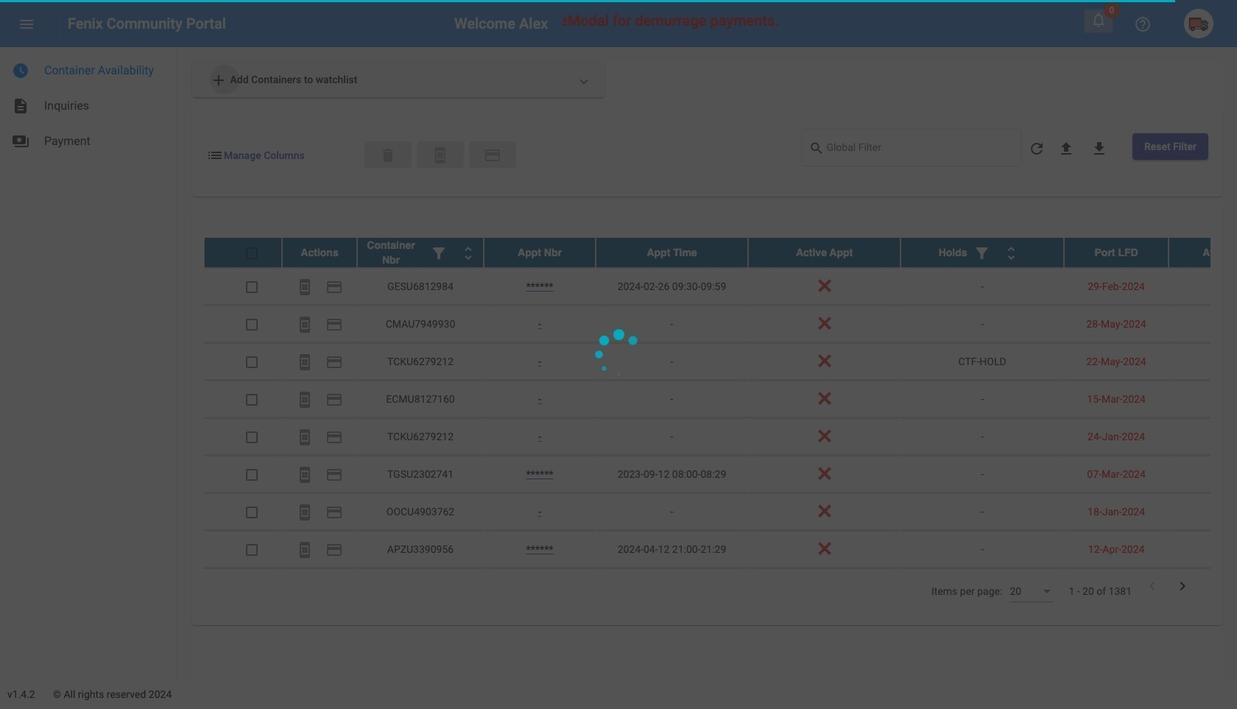 Task type: describe. For each thing, give the bounding box(es) containing it.
7 row from the top
[[204, 456, 1238, 494]]

1 column header from the left
[[282, 238, 357, 267]]

8 row from the top
[[204, 494, 1238, 531]]

7 column header from the left
[[1065, 238, 1169, 267]]

5 row from the top
[[204, 381, 1238, 419]]

Global Watchlist Filter field
[[827, 144, 1015, 156]]

delete image
[[379, 146, 397, 164]]

no color image inside column header
[[460, 245, 477, 263]]

6 column header from the left
[[901, 238, 1065, 267]]

4 row from the top
[[204, 343, 1238, 381]]

6 row from the top
[[204, 419, 1238, 456]]

5 column header from the left
[[749, 238, 901, 267]]

9 row from the top
[[204, 531, 1238, 569]]



Task type: locate. For each thing, give the bounding box(es) containing it.
column header
[[282, 238, 357, 267], [357, 238, 484, 267], [484, 238, 596, 267], [596, 238, 749, 267], [749, 238, 901, 267], [901, 238, 1065, 267], [1065, 238, 1169, 267], [1169, 238, 1238, 267]]

no color image
[[1090, 11, 1108, 29], [18, 16, 35, 33], [1135, 16, 1152, 33], [12, 62, 29, 80], [12, 133, 29, 150], [809, 140, 827, 157], [1028, 140, 1046, 158], [1058, 140, 1076, 158], [460, 245, 477, 263], [296, 354, 314, 372], [326, 354, 343, 372], [296, 391, 314, 409], [326, 391, 343, 409], [296, 467, 314, 484], [296, 504, 314, 522], [296, 542, 314, 559], [1174, 578, 1192, 595]]

2 row from the top
[[204, 268, 1238, 306]]

2 column header from the left
[[357, 238, 484, 267]]

3 row from the top
[[204, 306, 1238, 343]]

row
[[204, 238, 1238, 268], [204, 268, 1238, 306], [204, 306, 1238, 343], [204, 343, 1238, 381], [204, 381, 1238, 419], [204, 419, 1238, 456], [204, 456, 1238, 494], [204, 494, 1238, 531], [204, 531, 1238, 569], [204, 569, 1238, 606]]

cell
[[1169, 268, 1238, 305], [1169, 306, 1238, 343], [1169, 343, 1238, 380], [1169, 381, 1238, 418], [1169, 419, 1238, 455], [1169, 456, 1238, 493], [1169, 494, 1238, 531], [1169, 531, 1238, 568], [204, 569, 282, 606], [282, 569, 357, 606], [357, 569, 484, 606], [484, 569, 596, 606], [596, 569, 749, 606], [749, 569, 901, 606], [901, 569, 1065, 606], [1065, 569, 1169, 606], [1169, 569, 1238, 606]]

1 row from the top
[[204, 238, 1238, 268]]

4 column header from the left
[[596, 238, 749, 267]]

no color image
[[12, 97, 29, 115], [1091, 140, 1109, 158], [206, 146, 224, 164], [432, 146, 449, 164], [484, 146, 502, 164], [430, 245, 448, 263], [974, 245, 991, 263], [1003, 245, 1021, 263], [296, 279, 314, 296], [326, 279, 343, 296], [296, 316, 314, 334], [326, 316, 343, 334], [296, 429, 314, 447], [326, 429, 343, 447], [326, 467, 343, 484], [326, 504, 343, 522], [326, 542, 343, 559], [1144, 578, 1162, 595]]

navigation
[[0, 47, 177, 159]]

8 column header from the left
[[1169, 238, 1238, 267]]

grid
[[204, 238, 1238, 606]]

3 column header from the left
[[484, 238, 596, 267]]

10 row from the top
[[204, 569, 1238, 606]]



